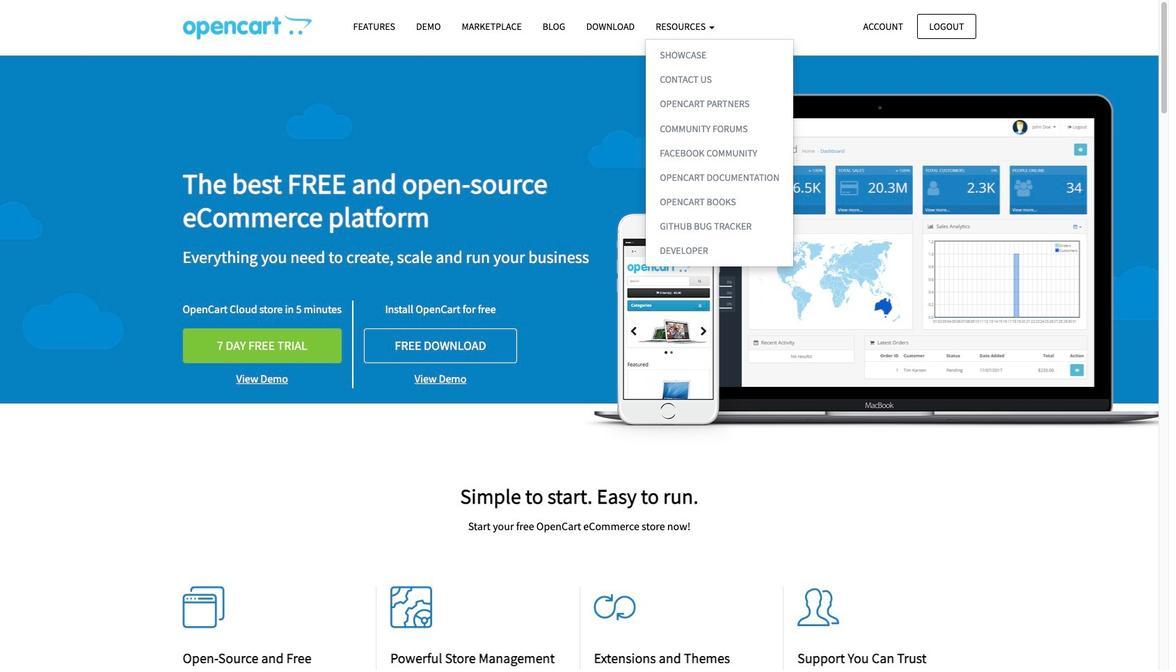 Task type: vqa. For each thing, say whether or not it's contained in the screenshot.
OpenCart - Open Source Shopping Cart Solution IMAGE
yes



Task type: locate. For each thing, give the bounding box(es) containing it.
opencart - open source shopping cart solution image
[[183, 15, 312, 40]]



